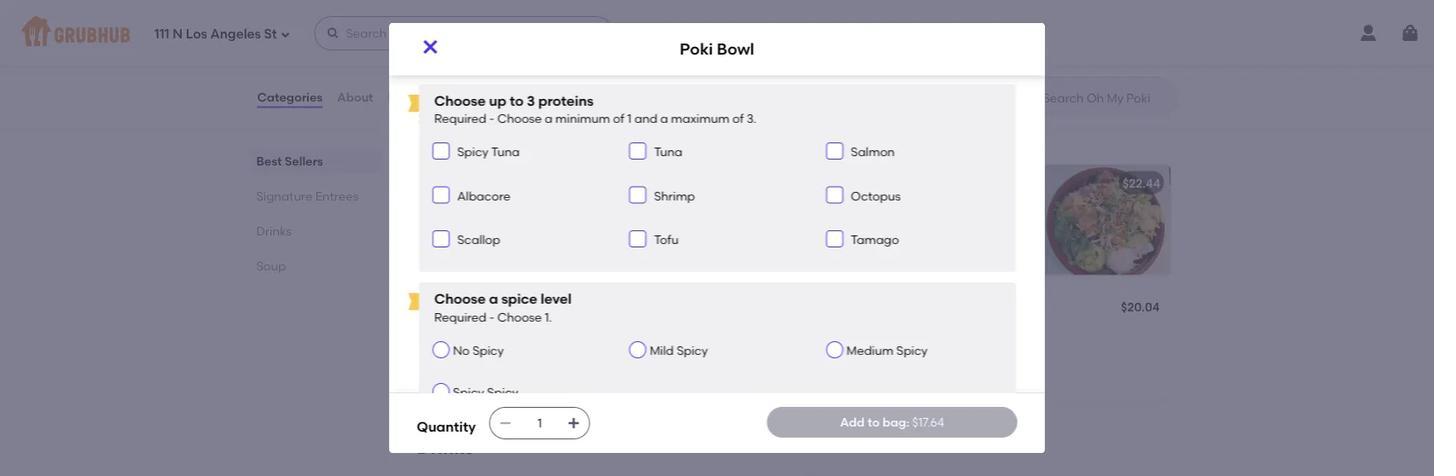 Task type: describe. For each thing, give the bounding box(es) containing it.
search icon image
[[1016, 87, 1037, 108]]

poki for build your own monster size poki bowl.
[[974, 200, 999, 214]]

svg image inside main navigation "navigation"
[[1401, 23, 1421, 44]]

wrap. inside button
[[543, 19, 575, 33]]

sellers
[[285, 154, 323, 168]]

choose a spice level required - choose 1.
[[434, 291, 571, 324]]

maximum
[[671, 111, 729, 126]]

$1.50
[[750, 33, 778, 48]]

angeles
[[210, 27, 261, 42]]

large
[[899, 325, 929, 340]]

monster poki bowl image
[[1043, 164, 1171, 275]]

svg image for tofu
[[633, 234, 643, 244]]

best sellers
[[256, 154, 323, 168]]

drinks inside tab
[[256, 224, 292, 238]]

a inside choose a spice level required - choose 1.
[[489, 291, 498, 307]]

$17.64
[[913, 415, 945, 430]]

$20.04
[[1121, 299, 1160, 314]]

build for poki bowl
[[431, 200, 459, 214]]

1 horizontal spatial poki bowl
[[680, 40, 755, 59]]

svg image for tuna
[[633, 146, 643, 156]]

poki left the 'wrap'
[[431, 305, 456, 319]]

your for poki bowl
[[462, 200, 487, 214]]

extra avocado + $1.50
[[652, 33, 778, 48]]

build your own monster size poki bowl.
[[813, 200, 999, 232]]

1 horizontal spatial signature
[[417, 124, 504, 146]]

2 horizontal spatial a
[[660, 111, 668, 126]]

no
[[453, 343, 469, 358]]

build for poki wrap
[[431, 329, 459, 343]]

1 horizontal spatial bowl
[[717, 40, 755, 59]]

poki down salmon
[[863, 176, 889, 190]]

categories
[[257, 90, 323, 104]]

3.
[[747, 111, 756, 126]]

signature entrees inside tab
[[256, 189, 359, 203]]

st
[[264, 27, 277, 42]]

quantity
[[417, 418, 476, 435]]

medium
[[846, 343, 894, 358]]

required inside choose up to 3 proteins required - choose a minimum of 1 and a maximum of 3.
[[434, 111, 486, 126]]

bowl. for build your own monster size poki bowl.
[[813, 217, 844, 232]]

spicy for mild spicy
[[677, 343, 708, 358]]

1.
[[544, 310, 552, 324]]

1 horizontal spatial a
[[544, 111, 552, 126]]

add to bag: $17.64
[[840, 415, 945, 430]]

about
[[337, 90, 373, 104]]

1
[[627, 111, 631, 126]]

build your own regular size poki bowl.
[[431, 200, 644, 214]]

1 vertical spatial poki wrap image
[[661, 290, 789, 401]]

1 tuna from the left
[[491, 145, 519, 159]]

best sellers tab
[[256, 152, 376, 170]]

size for regular
[[562, 200, 583, 214]]

your for poki wrap
[[462, 329, 487, 343]]

drinks tab
[[256, 222, 376, 240]]

bag:
[[883, 415, 910, 430]]

and
[[634, 111, 657, 126]]

entrees inside tab
[[316, 189, 359, 203]]

shrimp
[[654, 189, 695, 203]]

build your own poki wrap. button
[[419, 0, 791, 91]]

no spicy
[[453, 343, 504, 358]]

scallop
[[457, 232, 500, 247]]

spicy spicy
[[453, 386, 518, 400]]

seller
[[465, 284, 493, 296]]

size for large
[[932, 325, 953, 340]]

poki wrap
[[431, 305, 491, 319]]

soup
[[256, 259, 286, 273]]

bowl. for build your own large size poki bowl.
[[984, 325, 1014, 340]]

- inside choose up to 3 proteins required - choose a minimum of 1 and a maximum of 3.
[[489, 111, 494, 126]]

reviews button
[[387, 67, 436, 128]]

own inside the build your own poki wrap. button
[[488, 19, 513, 33]]

bowl. for build your own regular size poki bowl.
[[613, 200, 644, 214]]

build your own poki wrap. inside button
[[429, 19, 575, 33]]

poki down the spice
[[517, 329, 542, 343]]

+
[[740, 33, 747, 48]]

tofu
[[654, 232, 679, 247]]

main navigation navigation
[[0, 0, 1435, 67]]

build for monster poki bowl
[[813, 200, 841, 214]]

regular
[[517, 200, 559, 214]]

1 vertical spatial drinks
[[417, 436, 474, 458]]

level
[[541, 291, 571, 307]]

required inside choose a spice level required - choose 1.
[[434, 310, 486, 324]]

minimum
[[555, 111, 610, 126]]



Task type: vqa. For each thing, say whether or not it's contained in the screenshot.
Bundt mi
no



Task type: locate. For each thing, give the bounding box(es) containing it.
proteins
[[538, 92, 593, 109]]

best
[[256, 154, 282, 168], [441, 284, 463, 296]]

111
[[154, 27, 170, 42]]

n
[[173, 27, 183, 42]]

about button
[[336, 67, 374, 128]]

poki right large
[[956, 325, 981, 340]]

spicy for medium spicy
[[896, 343, 928, 358]]

poki wrap image
[[663, 0, 791, 91], [661, 290, 789, 401]]

0 horizontal spatial tuna
[[491, 145, 519, 159]]

1 vertical spatial -
[[489, 310, 494, 324]]

poki right regular
[[586, 200, 610, 214]]

entrees
[[509, 124, 576, 146], [316, 189, 359, 203]]

1 vertical spatial required
[[434, 310, 486, 324]]

- inside choose a spice level required - choose 1.
[[489, 310, 494, 324]]

2 tuna from the left
[[654, 145, 682, 159]]

0 vertical spatial -
[[489, 111, 494, 126]]

wrap. up "proteins"
[[543, 19, 575, 33]]

1 vertical spatial to
[[868, 415, 880, 430]]

add
[[840, 415, 865, 430]]

2 required from the top
[[434, 310, 486, 324]]

1 vertical spatial poki bowl
[[431, 176, 487, 190]]

0 horizontal spatial poki bowl
[[431, 176, 487, 190]]

drinks down quantity
[[417, 436, 474, 458]]

0 horizontal spatial to
[[509, 92, 523, 109]]

svg image
[[1401, 23, 1421, 44], [431, 34, 441, 45], [829, 146, 840, 156], [436, 190, 446, 200], [829, 190, 840, 200], [829, 234, 840, 244], [499, 416, 513, 430]]

your
[[460, 19, 485, 33], [462, 200, 487, 214], [844, 200, 870, 214], [844, 325, 870, 340], [462, 329, 487, 343]]

size right regular
[[562, 200, 583, 214]]

2 vertical spatial bowl.
[[984, 325, 1014, 340]]

0 vertical spatial entrees
[[509, 124, 576, 146]]

own for poki bowl
[[490, 200, 514, 214]]

build
[[429, 19, 457, 33], [431, 200, 459, 214], [813, 200, 841, 214], [813, 325, 841, 340], [431, 329, 459, 343]]

poki inside build your own monster size poki bowl.
[[974, 200, 999, 214]]

bowl. inside build your own monster size poki bowl.
[[813, 217, 844, 232]]

svg image for shrimp
[[633, 190, 643, 200]]

poki
[[515, 19, 540, 33], [586, 200, 610, 214], [974, 200, 999, 214], [956, 325, 981, 340], [517, 329, 542, 343]]

0 horizontal spatial signature
[[256, 189, 313, 203]]

own inside build your own monster size poki bowl.
[[872, 200, 897, 214]]

tuna up the albacore
[[491, 145, 519, 159]]

0 horizontal spatial signature entrees
[[256, 189, 359, 203]]

choose up to 3 proteins required - choose a minimum of 1 and a maximum of 3.
[[434, 92, 756, 126]]

2 horizontal spatial bowl.
[[984, 325, 1014, 340]]

bowl. right large
[[984, 325, 1014, 340]]

of left '1'
[[613, 111, 624, 126]]

1 vertical spatial signature
[[256, 189, 313, 203]]

own down monster poki bowl
[[872, 200, 897, 214]]

signature entrees tab
[[256, 187, 376, 205]]

1 vertical spatial bowl.
[[813, 217, 844, 232]]

build inside button
[[429, 19, 457, 33]]

0 horizontal spatial bowl.
[[613, 200, 644, 214]]

svg image for poki bowl
[[420, 37, 441, 57]]

to inside choose up to 3 proteins required - choose a minimum of 1 and a maximum of 3.
[[509, 92, 523, 109]]

0 vertical spatial bowl.
[[613, 200, 644, 214]]

wrap
[[459, 305, 491, 319]]

required down best seller
[[434, 310, 486, 324]]

2 horizontal spatial bowl
[[891, 176, 920, 190]]

signature
[[417, 124, 504, 146], [256, 189, 313, 203]]

build your own poki wrap.
[[429, 19, 575, 33], [431, 329, 577, 343]]

los
[[186, 27, 207, 42]]

signature entrees down up
[[417, 124, 576, 146]]

own for poki wrap
[[490, 329, 514, 343]]

own up medium spicy at bottom right
[[872, 325, 897, 340]]

drinks
[[256, 224, 292, 238], [417, 436, 474, 458]]

$22.44
[[1123, 176, 1161, 190]]

entrees down 3
[[509, 124, 576, 146]]

signature entrees down sellers
[[256, 189, 359, 203]]

spicy up the albacore
[[457, 145, 488, 159]]

- down seller
[[489, 310, 494, 324]]

bowl.
[[613, 200, 644, 214], [813, 217, 844, 232], [984, 325, 1014, 340]]

poki bowl
[[680, 40, 755, 59], [431, 176, 487, 190]]

own up no spicy
[[490, 329, 514, 343]]

required
[[434, 111, 486, 126], [434, 310, 486, 324]]

0 vertical spatial drinks
[[256, 224, 292, 238]]

1 vertical spatial wrap.
[[544, 329, 577, 343]]

medium spicy
[[846, 343, 928, 358]]

size
[[562, 200, 583, 214], [950, 200, 971, 214], [932, 325, 953, 340]]

monster poki bowl
[[813, 176, 920, 190]]

build your own poki wrap. down choose a spice level required - choose 1.
[[431, 329, 577, 343]]

spicy for spicy spicy
[[487, 386, 518, 400]]

signature entrees
[[417, 124, 576, 146], [256, 189, 359, 203]]

spicy right mild
[[677, 343, 708, 358]]

build inside build your own monster size poki bowl.
[[813, 200, 841, 214]]

size right large
[[932, 325, 953, 340]]

Search Oh My Poki search field
[[1042, 90, 1172, 106]]

bowl. left shrimp
[[613, 200, 644, 214]]

mild
[[650, 343, 674, 358]]

1 vertical spatial build your own poki wrap.
[[431, 329, 577, 343]]

to left 3
[[509, 92, 523, 109]]

0 horizontal spatial drinks
[[256, 224, 292, 238]]

2 of from the left
[[732, 111, 744, 126]]

111 n los angeles st
[[154, 27, 277, 42]]

0 vertical spatial to
[[509, 92, 523, 109]]

signature down best sellers
[[256, 189, 313, 203]]

salmon
[[851, 145, 895, 159]]

to right 'add'
[[868, 415, 880, 430]]

svg image for scallop
[[436, 234, 446, 244]]

1 horizontal spatial drinks
[[417, 436, 474, 458]]

best left sellers
[[256, 154, 282, 168]]

your for monster poki bowl
[[844, 200, 870, 214]]

best up 'poki wrap'
[[441, 284, 463, 296]]

0 vertical spatial poki wrap image
[[663, 0, 791, 91]]

0 vertical spatial signature
[[417, 124, 504, 146]]

poki right monster
[[974, 200, 999, 214]]

of
[[613, 111, 624, 126], [732, 111, 744, 126]]

reviews
[[388, 90, 435, 104]]

wrap.
[[543, 19, 575, 33], [544, 329, 577, 343]]

1 vertical spatial signature entrees
[[256, 189, 359, 203]]

poki bowl image
[[661, 164, 789, 275]]

signature down up
[[417, 124, 504, 146]]

spicy
[[457, 145, 488, 159], [472, 343, 504, 358], [677, 343, 708, 358], [896, 343, 928, 358], [453, 386, 484, 400], [487, 386, 518, 400]]

own left regular
[[490, 200, 514, 214]]

2 - from the top
[[489, 310, 494, 324]]

-
[[489, 111, 494, 126], [489, 310, 494, 324]]

best inside tab
[[256, 154, 282, 168]]

best for best sellers
[[256, 154, 282, 168]]

1 of from the left
[[613, 111, 624, 126]]

spicy down no spicy
[[487, 386, 518, 400]]

1 - from the top
[[489, 111, 494, 126]]

a
[[544, 111, 552, 126], [660, 111, 668, 126], [489, 291, 498, 307]]

own
[[488, 19, 513, 33], [490, 200, 514, 214], [872, 200, 897, 214], [872, 325, 897, 340], [490, 329, 514, 343]]

size inside build your own monster size poki bowl.
[[950, 200, 971, 214]]

0 vertical spatial poki bowl
[[680, 40, 755, 59]]

1 horizontal spatial signature entrees
[[417, 124, 576, 146]]

spicy for no spicy
[[472, 343, 504, 358]]

- down up
[[489, 111, 494, 126]]

categories button
[[256, 67, 324, 128]]

of left 3. on the right of the page
[[732, 111, 744, 126]]

1 horizontal spatial to
[[868, 415, 880, 430]]

0 vertical spatial wrap.
[[543, 19, 575, 33]]

1 horizontal spatial of
[[732, 111, 744, 126]]

soup tab
[[256, 257, 376, 275]]

drinks up soup
[[256, 224, 292, 238]]

tamago
[[851, 232, 899, 247]]

svg image
[[326, 26, 340, 40], [280, 29, 291, 40], [420, 37, 441, 57], [436, 146, 446, 156], [633, 146, 643, 156], [633, 190, 643, 200], [436, 234, 446, 244], [633, 234, 643, 244], [567, 416, 581, 430]]

0 vertical spatial build your own poki wrap.
[[429, 19, 575, 33]]

bowl
[[717, 40, 755, 59], [459, 176, 487, 190], [891, 176, 920, 190]]

avocado
[[685, 33, 737, 48]]

1 vertical spatial entrees
[[316, 189, 359, 203]]

wrap. down 1.
[[544, 329, 577, 343]]

0 horizontal spatial best
[[256, 154, 282, 168]]

0 horizontal spatial a
[[489, 291, 498, 307]]

your inside button
[[460, 19, 485, 33]]

poki up 3
[[515, 19, 540, 33]]

poki left the +
[[680, 40, 713, 59]]

svg image for spicy tuna
[[436, 146, 446, 156]]

3
[[527, 92, 535, 109]]

build your own large size poki bowl.
[[813, 325, 1014, 340]]

poki for build your own regular size poki bowl.
[[586, 200, 610, 214]]

1 horizontal spatial tuna
[[654, 145, 682, 159]]

a down "proteins"
[[544, 111, 552, 126]]

size right monster
[[950, 200, 971, 214]]

1 horizontal spatial entrees
[[509, 124, 576, 146]]

choose
[[434, 92, 485, 109], [497, 111, 542, 126], [434, 291, 485, 307], [497, 310, 542, 324]]

own up up
[[488, 19, 513, 33]]

albacore
[[457, 189, 510, 203]]

a right "and"
[[660, 111, 668, 126]]

0 horizontal spatial bowl
[[459, 176, 487, 190]]

poki left the albacore
[[431, 176, 456, 190]]

spicy up quantity
[[453, 386, 484, 400]]

octopus
[[851, 189, 901, 203]]

best for best seller
[[441, 284, 463, 296]]

poki
[[680, 40, 713, 59], [431, 176, 456, 190], [863, 176, 889, 190], [431, 305, 456, 319]]

0 horizontal spatial of
[[613, 111, 624, 126]]

own for monster poki bowl
[[872, 200, 897, 214]]

0 vertical spatial best
[[256, 154, 282, 168]]

0 vertical spatial signature entrees
[[417, 124, 576, 146]]

spicy tuna
[[457, 145, 519, 159]]

spicy right 'no'
[[472, 343, 504, 358]]

tuna
[[491, 145, 519, 159], [654, 145, 682, 159]]

1 horizontal spatial bowl.
[[813, 217, 844, 232]]

1 vertical spatial best
[[441, 284, 463, 296]]

tuna down "and"
[[654, 145, 682, 159]]

a left the spice
[[489, 291, 498, 307]]

signature inside tab
[[256, 189, 313, 203]]

1 required from the top
[[434, 111, 486, 126]]

poki inside button
[[515, 19, 540, 33]]

build your own poki wrap. up up
[[429, 19, 575, 33]]

Input item quantity number field
[[521, 408, 559, 439]]

required up spicy tuna
[[434, 111, 486, 126]]

monster
[[899, 200, 947, 214]]

bowl. down monster
[[813, 217, 844, 232]]

monster
[[813, 176, 860, 190]]

1 horizontal spatial best
[[441, 284, 463, 296]]

0 horizontal spatial entrees
[[316, 189, 359, 203]]

your inside build your own monster size poki bowl.
[[844, 200, 870, 214]]

size for monster
[[950, 200, 971, 214]]

extra
[[652, 33, 682, 48]]

0 vertical spatial required
[[434, 111, 486, 126]]

spicy down build your own large size poki bowl.
[[896, 343, 928, 358]]

spice
[[501, 291, 537, 307]]

poki for build your own large size poki bowl.
[[956, 325, 981, 340]]

up
[[489, 92, 506, 109]]

mild spicy
[[650, 343, 708, 358]]

to
[[509, 92, 523, 109], [868, 415, 880, 430]]

best seller
[[441, 284, 493, 296]]

entrees up drinks tab
[[316, 189, 359, 203]]



